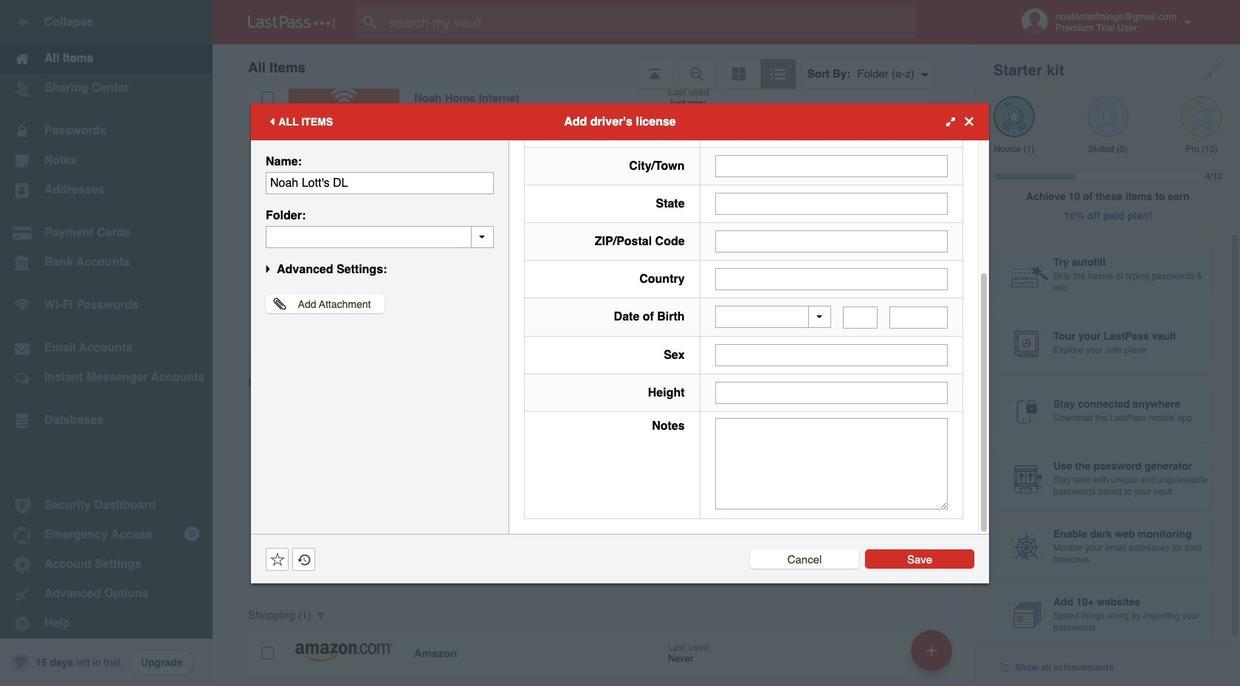 Task type: describe. For each thing, give the bounding box(es) containing it.
new item navigation
[[906, 626, 962, 686]]

Search search field
[[356, 6, 946, 38]]

vault options navigation
[[213, 44, 976, 89]]

new item image
[[927, 645, 937, 656]]



Task type: locate. For each thing, give the bounding box(es) containing it.
search my vault text field
[[356, 6, 946, 38]]

main navigation navigation
[[0, 0, 213, 686]]

dialog
[[251, 0, 990, 583]]

None text field
[[266, 172, 494, 194], [715, 193, 948, 215], [266, 226, 494, 248], [715, 230, 948, 253], [715, 268, 948, 290], [844, 306, 878, 328], [890, 306, 948, 328], [715, 381, 948, 404], [266, 172, 494, 194], [715, 193, 948, 215], [266, 226, 494, 248], [715, 230, 948, 253], [715, 268, 948, 290], [844, 306, 878, 328], [890, 306, 948, 328], [715, 381, 948, 404]]

lastpass image
[[248, 16, 335, 29]]

None text field
[[715, 155, 948, 177], [715, 344, 948, 366], [715, 418, 948, 509], [715, 155, 948, 177], [715, 344, 948, 366], [715, 418, 948, 509]]



Task type: vqa. For each thing, say whether or not it's contained in the screenshot.
New item icon
yes



